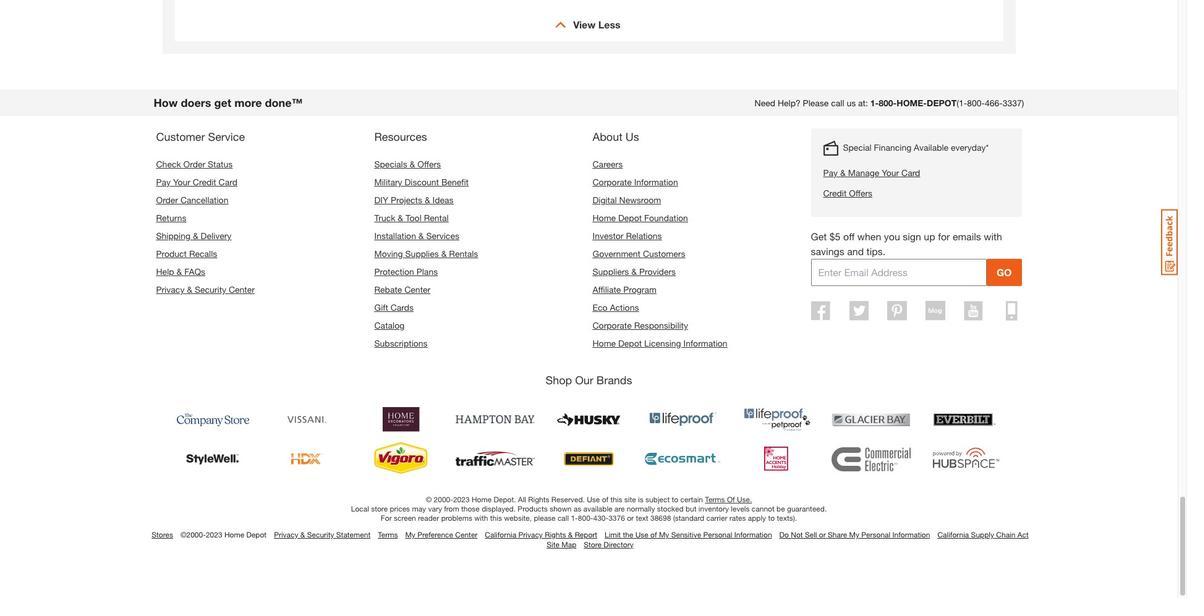 Task type: locate. For each thing, give the bounding box(es) containing it.
vissani image
[[268, 403, 347, 438]]

with inside © 2000-2023 home depot. all rights reserved. use of this site is subject to certain terms of use. local store prices may vary from those displayed. products shown as available are normally stocked but inventory levels cannot be guaranteed. for screen reader problems with this website, please call 1-800-430-3376 or text 38698 (standard carrier rates apply to texts).
[[475, 514, 488, 524]]

texts).
[[777, 514, 798, 524]]

1 horizontal spatial credit
[[824, 188, 847, 199]]

& for shipping & delivery
[[193, 231, 198, 241]]

1 horizontal spatial this
[[611, 496, 623, 505]]

terms inside © 2000-2023 home depot. all rights reserved. use of this site is subject to certain terms of use. local store prices may vary from those displayed. products shown as available are normally stocked but inventory levels cannot be guaranteed. for screen reader problems with this website, please call 1-800-430-3376 or text 38698 (standard carrier rates apply to texts).
[[706, 496, 726, 505]]

privacy for privacy & security center
[[156, 285, 185, 295]]

specials & offers
[[375, 159, 441, 170]]

corporate down eco actions
[[593, 321, 632, 331]]

1 vertical spatial corporate
[[593, 321, 632, 331]]

order cancellation
[[156, 195, 229, 206]]

466-
[[986, 98, 1003, 108]]

california
[[485, 531, 517, 540], [938, 531, 970, 540]]

credit offers link
[[824, 187, 990, 200]]

more
[[235, 96, 262, 110]]

how doers get more done™
[[154, 96, 303, 110]]

(standard
[[674, 514, 705, 524]]

get
[[811, 231, 827, 243]]

0 vertical spatial credit
[[193, 177, 216, 188]]

subscriptions
[[375, 339, 428, 349]]

my
[[406, 531, 416, 540], [659, 531, 670, 540], [850, 531, 860, 540]]

0 horizontal spatial with
[[475, 514, 488, 524]]

2 horizontal spatial my
[[850, 531, 860, 540]]

home decorators collection image
[[362, 403, 441, 438]]

Enter Email Address text field
[[811, 259, 987, 287]]

0 horizontal spatial this
[[491, 514, 502, 524]]

order up returns link
[[156, 195, 178, 206]]

0 horizontal spatial 800-
[[578, 514, 594, 524]]

0 horizontal spatial of
[[602, 496, 609, 505]]

& up recalls
[[193, 231, 198, 241]]

inventory
[[699, 505, 729, 514]]

0 horizontal spatial to
[[672, 496, 679, 505]]

offers down manage
[[850, 188, 873, 199]]

1 horizontal spatial order
[[183, 159, 205, 170]]

or inside © 2000-2023 home depot. all rights reserved. use of this site is subject to certain terms of use. local store prices may vary from those displayed. products shown as available are normally stocked but inventory levels cannot be guaranteed. for screen reader problems with this website, please call 1-800-430-3376 or text 38698 (standard carrier rates apply to texts).
[[627, 514, 634, 524]]

personal for my
[[862, 531, 891, 540]]

0 horizontal spatial personal
[[704, 531, 733, 540]]

center down problems
[[456, 531, 478, 540]]

with right problems
[[475, 514, 488, 524]]

credit up cancellation
[[193, 177, 216, 188]]

for
[[381, 514, 392, 524]]

1 horizontal spatial personal
[[862, 531, 891, 540]]

terms left "of"
[[706, 496, 726, 505]]

800- right at:
[[879, 98, 897, 108]]

(1-
[[957, 98, 968, 108]]

2 california from the left
[[938, 531, 970, 540]]

0 horizontal spatial 2023
[[206, 531, 222, 540]]

1- down reserved.
[[571, 514, 578, 524]]

my down 38698
[[659, 531, 670, 540]]

or right sell
[[820, 531, 826, 540]]

glacier bay image
[[832, 403, 911, 438]]

credit offers
[[824, 188, 873, 199]]

0 horizontal spatial your
[[173, 177, 191, 188]]

1 vertical spatial 2023
[[206, 531, 222, 540]]

1 horizontal spatial privacy
[[274, 531, 299, 540]]

displayed.
[[482, 505, 516, 514]]

1 horizontal spatial terms
[[706, 496, 726, 505]]

tool
[[406, 213, 422, 223]]

pay & manage your card
[[824, 168, 921, 178]]

to left certain on the bottom right of page
[[672, 496, 679, 505]]

1 vertical spatial 1-
[[571, 514, 578, 524]]

1 california from the left
[[485, 531, 517, 540]]

personal down carrier
[[704, 531, 733, 540]]

0 horizontal spatial security
[[195, 285, 226, 295]]

1 vertical spatial order
[[156, 195, 178, 206]]

may
[[412, 505, 426, 514]]

your down financing
[[882, 168, 900, 178]]

delivery
[[201, 231, 232, 241]]

of down 38698
[[651, 531, 657, 540]]

or left text
[[627, 514, 634, 524]]

supply
[[972, 531, 995, 540]]

rights inside © 2000-2023 home depot. all rights reserved. use of this site is subject to certain terms of use. local store prices may vary from those displayed. products shown as available are normally stocked but inventory levels cannot be guaranteed. for screen reader problems with this website, please call 1-800-430-3376 or text 38698 (standard carrier rates apply to texts).
[[529, 496, 550, 505]]

corporate information link
[[593, 177, 679, 188]]

& left the statement
[[301, 531, 305, 540]]

1 horizontal spatial pay
[[824, 168, 838, 178]]

personal right share
[[862, 531, 891, 540]]

offers up discount
[[418, 159, 441, 170]]

1 vertical spatial to
[[769, 514, 775, 524]]

1 vertical spatial or
[[820, 531, 826, 540]]

0 vertical spatial or
[[627, 514, 634, 524]]

& right help
[[177, 267, 182, 277]]

your up "order cancellation" in the top left of the page
[[173, 177, 191, 188]]

& up supplies
[[419, 231, 424, 241]]

& for truck & tool rental
[[398, 213, 404, 223]]

with inside get $5 off when you sign up for emails with savings and tips.
[[985, 231, 1003, 243]]

1 corporate from the top
[[593, 177, 632, 188]]

1 horizontal spatial california
[[938, 531, 970, 540]]

california privacy rights & report
[[485, 531, 598, 540]]

& left manage
[[841, 168, 846, 178]]

0 horizontal spatial use
[[587, 496, 600, 505]]

subscriptions link
[[375, 339, 428, 349]]

local
[[351, 505, 369, 514]]

0 vertical spatial rights
[[529, 496, 550, 505]]

privacy
[[156, 285, 185, 295], [274, 531, 299, 540], [519, 531, 543, 540]]

2 corporate from the top
[[593, 321, 632, 331]]

of left are
[[602, 496, 609, 505]]

do not sell or share my personal information
[[780, 531, 931, 540]]

home accents holiday image
[[738, 442, 817, 477]]

my down screen
[[406, 531, 416, 540]]

with right emails
[[985, 231, 1003, 243]]

1 vertical spatial depot
[[619, 339, 642, 349]]

gift cards link
[[375, 303, 414, 313]]

rights right all
[[529, 496, 550, 505]]

husky image
[[550, 403, 629, 438]]

you
[[885, 231, 901, 243]]

0 vertical spatial offers
[[418, 159, 441, 170]]

2 horizontal spatial privacy
[[519, 531, 543, 540]]

& up "military discount benefit"
[[410, 159, 415, 170]]

pay for pay & manage your card
[[824, 168, 838, 178]]

1- inside © 2000-2023 home depot. all rights reserved. use of this site is subject to certain terms of use. local store prices may vary from those displayed. products shown as available are normally stocked but inventory levels cannot be guaranteed. for screen reader problems with this website, please call 1-800-430-3376 or text 38698 (standard carrier rates apply to texts).
[[571, 514, 578, 524]]

1 horizontal spatial with
[[985, 231, 1003, 243]]

eco actions
[[593, 303, 639, 313]]

0 horizontal spatial card
[[219, 177, 238, 188]]

1 horizontal spatial call
[[832, 98, 845, 108]]

0 horizontal spatial call
[[558, 514, 569, 524]]

card down status
[[219, 177, 238, 188]]

credit
[[193, 177, 216, 188], [824, 188, 847, 199]]

installation
[[375, 231, 416, 241]]

limit the use of my sensitive personal information
[[605, 531, 773, 540]]

rights down 'please'
[[545, 531, 566, 540]]

0 vertical spatial 2023
[[453, 496, 470, 505]]

defiant image
[[550, 442, 629, 477]]

hubspace smart home image
[[926, 442, 1005, 477]]

act
[[1018, 531, 1029, 540]]

this down depot.
[[491, 514, 502, 524]]

1 horizontal spatial my
[[659, 531, 670, 540]]

&
[[410, 159, 415, 170], [841, 168, 846, 178], [425, 195, 430, 206], [398, 213, 404, 223], [193, 231, 198, 241], [419, 231, 424, 241], [442, 249, 447, 259], [177, 267, 182, 277], [632, 267, 637, 277], [187, 285, 192, 295], [301, 531, 305, 540], [568, 531, 573, 540]]

$5
[[830, 231, 841, 243]]

service
[[208, 130, 245, 144]]

off
[[844, 231, 855, 243]]

diy
[[375, 195, 389, 206]]

home down digital
[[593, 213, 616, 223]]

use right as
[[587, 496, 600, 505]]

everbilt image
[[926, 403, 1005, 438]]

0 horizontal spatial privacy
[[156, 285, 185, 295]]

& left tool
[[398, 213, 404, 223]]

terms of use. link
[[706, 496, 753, 505]]

call left 'us'
[[832, 98, 845, 108]]

california down website,
[[485, 531, 517, 540]]

levels
[[732, 505, 750, 514]]

credit down pay & manage your card
[[824, 188, 847, 199]]

investor relations link
[[593, 231, 662, 241]]

& for installation & services
[[419, 231, 424, 241]]

0 vertical spatial terms
[[706, 496, 726, 505]]

order up pay your credit card
[[183, 159, 205, 170]]

0 horizontal spatial or
[[627, 514, 634, 524]]

2 personal from the left
[[862, 531, 891, 540]]

800- inside © 2000-2023 home depot. all rights reserved. use of this site is subject to certain terms of use. local store prices may vary from those displayed. products shown as available are normally stocked but inventory levels cannot be guaranteed. for screen reader problems with this website, please call 1-800-430-3376 or text 38698 (standard carrier rates apply to texts).
[[578, 514, 594, 524]]

800-
[[879, 98, 897, 108], [968, 98, 986, 108], [578, 514, 594, 524]]

specials
[[375, 159, 408, 170]]

& down government customers
[[632, 267, 637, 277]]

1 vertical spatial this
[[491, 514, 502, 524]]

2023 right stores 'link'
[[206, 531, 222, 540]]

2 vertical spatial depot
[[247, 531, 267, 540]]

& down "faqs"
[[187, 285, 192, 295]]

ecosmart image
[[644, 442, 723, 477]]

privacy for privacy & security statement
[[274, 531, 299, 540]]

0 horizontal spatial credit
[[193, 177, 216, 188]]

38698
[[651, 514, 672, 524]]

& down the services
[[442, 249, 447, 259]]

1 vertical spatial credit
[[824, 188, 847, 199]]

suppliers & providers
[[593, 267, 676, 277]]

to left be
[[769, 514, 775, 524]]

of
[[602, 496, 609, 505], [651, 531, 657, 540]]

1 horizontal spatial of
[[651, 531, 657, 540]]

suppliers & providers link
[[593, 267, 676, 277]]

protection plans
[[375, 267, 438, 277]]

moving
[[375, 249, 403, 259]]

depot
[[927, 98, 957, 108]]

need
[[755, 98, 776, 108]]

investor relations
[[593, 231, 662, 241]]

call left as
[[558, 514, 569, 524]]

reader
[[418, 514, 439, 524]]

1 vertical spatial call
[[558, 514, 569, 524]]

truck & tool rental
[[375, 213, 449, 223]]

information
[[635, 177, 679, 188], [684, 339, 728, 349], [735, 531, 773, 540], [893, 531, 931, 540]]

1 vertical spatial security
[[307, 531, 334, 540]]

card up credit offers link
[[902, 168, 921, 178]]

1 horizontal spatial use
[[636, 531, 649, 540]]

corporate down the careers link
[[593, 177, 632, 188]]

government
[[593, 249, 641, 259]]

security for center
[[195, 285, 226, 295]]

security left the statement
[[307, 531, 334, 540]]

california for california supply chain act
[[938, 531, 970, 540]]

©2000-
[[181, 531, 206, 540]]

more link image
[[555, 21, 567, 28]]

1 horizontal spatial 2023
[[453, 496, 470, 505]]

guaranteed.
[[788, 505, 827, 514]]

1- right at:
[[871, 98, 879, 108]]

help?
[[778, 98, 801, 108]]

home depot on pinterest image
[[888, 301, 907, 321]]

resources
[[375, 130, 427, 144]]

problems
[[442, 514, 473, 524]]

personal for sensitive
[[704, 531, 733, 540]]

as
[[574, 505, 582, 514]]

1 horizontal spatial security
[[307, 531, 334, 540]]

protection
[[375, 267, 414, 277]]

security down "faqs"
[[195, 285, 226, 295]]

1 vertical spatial with
[[475, 514, 488, 524]]

2023 up problems
[[453, 496, 470, 505]]

0 horizontal spatial 1-
[[571, 514, 578, 524]]

center down plans
[[405, 285, 431, 295]]

home depot on facebook image
[[812, 301, 831, 321]]

center down delivery
[[229, 285, 255, 295]]

pay up credit offers
[[824, 168, 838, 178]]

shipping
[[156, 231, 191, 241]]

all
[[518, 496, 527, 505]]

1 vertical spatial offers
[[850, 188, 873, 199]]

my preference center
[[406, 531, 478, 540]]

0 vertical spatial order
[[183, 159, 205, 170]]

800- right depot in the right top of the page
[[968, 98, 986, 108]]

pay your credit card link
[[156, 177, 238, 188]]

use right the
[[636, 531, 649, 540]]

0 vertical spatial security
[[195, 285, 226, 295]]

pay your credit card
[[156, 177, 238, 188]]

faqs
[[184, 267, 205, 277]]

security for statement
[[307, 531, 334, 540]]

terms down for
[[378, 531, 398, 540]]

0 horizontal spatial terms
[[378, 531, 398, 540]]

800- up report
[[578, 514, 594, 524]]

0 vertical spatial use
[[587, 496, 600, 505]]

california for california privacy rights & report
[[485, 531, 517, 540]]

california left supply
[[938, 531, 970, 540]]

0 vertical spatial depot
[[619, 213, 642, 223]]

0 horizontal spatial california
[[485, 531, 517, 540]]

cards
[[391, 303, 414, 313]]

0 horizontal spatial pay
[[156, 177, 171, 188]]

0 vertical spatial of
[[602, 496, 609, 505]]

0 horizontal spatial center
[[229, 285, 255, 295]]

pay down check
[[156, 177, 171, 188]]

responsibility
[[635, 321, 689, 331]]

0 horizontal spatial my
[[406, 531, 416, 540]]

1 horizontal spatial offers
[[850, 188, 873, 199]]

1 horizontal spatial to
[[769, 514, 775, 524]]

home left depot.
[[472, 496, 492, 505]]

430-
[[594, 514, 609, 524]]

rentals
[[449, 249, 478, 259]]

of inside © 2000-2023 home depot. all rights reserved. use of this site is subject to certain terms of use. local store prices may vary from those displayed. products shown as available are normally stocked but inventory levels cannot be guaranteed. for screen reader problems with this website, please call 1-800-430-3376 or text 38698 (standard carrier rates apply to texts).
[[602, 496, 609, 505]]

government customers link
[[593, 249, 686, 259]]

eco
[[593, 303, 608, 313]]

0 vertical spatial with
[[985, 231, 1003, 243]]

3337)
[[1003, 98, 1025, 108]]

1 personal from the left
[[704, 531, 733, 540]]

this left site at right
[[611, 496, 623, 505]]

get
[[214, 96, 232, 110]]

my right share
[[850, 531, 860, 540]]

0 vertical spatial 1-
[[871, 98, 879, 108]]

cancellation
[[181, 195, 229, 206]]

0 vertical spatial corporate
[[593, 177, 632, 188]]

0 horizontal spatial order
[[156, 195, 178, 206]]

0 vertical spatial this
[[611, 496, 623, 505]]

2 my from the left
[[659, 531, 670, 540]]

help
[[156, 267, 174, 277]]

or
[[627, 514, 634, 524], [820, 531, 826, 540]]



Task type: vqa. For each thing, say whether or not it's contained in the screenshot.
Affiliate Program link
yes



Task type: describe. For each thing, give the bounding box(es) containing it.
ideas
[[433, 195, 454, 206]]

trafficmaster image
[[456, 442, 535, 477]]

stylewell image
[[174, 442, 253, 477]]

©
[[426, 496, 432, 505]]

for
[[939, 231, 951, 243]]

chain
[[997, 531, 1016, 540]]

©2000-2023 home depot
[[181, 531, 267, 540]]

home depot foundation
[[593, 213, 689, 223]]

& for privacy & security center
[[187, 285, 192, 295]]

catalog link
[[375, 321, 405, 331]]

please
[[534, 514, 556, 524]]

help & faqs link
[[156, 267, 205, 277]]

privacy & security center link
[[156, 285, 255, 295]]

stores
[[152, 531, 173, 540]]

share
[[828, 531, 848, 540]]

lifeproof with petproof technology carpet image
[[738, 403, 817, 438]]

check order status
[[156, 159, 233, 170]]

& left ideas at the top
[[425, 195, 430, 206]]

home depot on twitter image
[[850, 301, 869, 321]]

get $5 off when you sign up for emails with savings and tips.
[[811, 231, 1003, 257]]

stores link
[[152, 531, 173, 540]]

home right ©2000-
[[225, 531, 244, 540]]

relations
[[626, 231, 662, 241]]

military discount benefit
[[375, 177, 469, 188]]

go button
[[987, 259, 1022, 287]]

affiliate program link
[[593, 285, 657, 295]]

help & faqs
[[156, 267, 205, 277]]

& for suppliers & providers
[[632, 267, 637, 277]]

1 horizontal spatial 1-
[[871, 98, 879, 108]]

1 horizontal spatial card
[[902, 168, 921, 178]]

home depot foundation link
[[593, 213, 689, 223]]

home down eco
[[593, 339, 616, 349]]

home-
[[897, 98, 928, 108]]

& for specials & offers
[[410, 159, 415, 170]]

manage
[[849, 168, 880, 178]]

carrier
[[707, 514, 728, 524]]

& left report
[[568, 531, 573, 540]]

truck & tool rental link
[[375, 213, 449, 223]]

our
[[575, 374, 594, 387]]

rebate center
[[375, 285, 431, 295]]

commercial electric image
[[832, 442, 911, 477]]

rebate
[[375, 285, 402, 295]]

doers
[[181, 96, 211, 110]]

depot for foundation
[[619, 213, 642, 223]]

call inside © 2000-2023 home depot. all rights reserved. use of this site is subject to certain terms of use. local store prices may vary from those displayed. products shown as available are normally stocked but inventory levels cannot be guaranteed. for screen reader problems with this website, please call 1-800-430-3376 or text 38698 (standard carrier rates apply to texts).
[[558, 514, 569, 524]]

returns link
[[156, 213, 187, 223]]

0 vertical spatial to
[[672, 496, 679, 505]]

sell
[[806, 531, 818, 540]]

brands
[[597, 374, 633, 387]]

2 horizontal spatial center
[[456, 531, 478, 540]]

privacy & security statement
[[274, 531, 371, 540]]

2 horizontal spatial 800-
[[968, 98, 986, 108]]

view less button
[[574, 17, 621, 32]]

how
[[154, 96, 178, 110]]

supplies
[[406, 249, 439, 259]]

catalog
[[375, 321, 405, 331]]

corporate for corporate information
[[593, 177, 632, 188]]

1 vertical spatial use
[[636, 531, 649, 540]]

2023 inside © 2000-2023 home depot. all rights reserved. use of this site is subject to certain terms of use. local store prices may vary from those displayed. products shown as available are normally stocked but inventory levels cannot be guaranteed. for screen reader problems with this website, please call 1-800-430-3376 or text 38698 (standard carrier rates apply to texts).
[[453, 496, 470, 505]]

use inside © 2000-2023 home depot. all rights reserved. use of this site is subject to certain terms of use. local store prices may vary from those displayed. products shown as available are normally stocked but inventory levels cannot be guaranteed. for screen reader problems with this website, please call 1-800-430-3376 or text 38698 (standard carrier rates apply to texts).
[[587, 496, 600, 505]]

home depot on youtube image
[[965, 301, 984, 321]]

1 vertical spatial terms
[[378, 531, 398, 540]]

© 2000-2023 home depot. all rights reserved. use of this site is subject to certain terms of use. local store prices may vary from those displayed. products shown as available are normally stocked but inventory levels cannot be guaranteed. for screen reader problems with this website, please call 1-800-430-3376 or text 38698 (standard carrier rates apply to texts).
[[351, 496, 827, 524]]

rebate center link
[[375, 285, 431, 295]]

corporate responsibility
[[593, 321, 689, 331]]

moving supplies & rentals link
[[375, 249, 478, 259]]

please
[[803, 98, 829, 108]]

recalls
[[189, 249, 217, 259]]

do
[[780, 531, 789, 540]]

affiliate program
[[593, 285, 657, 295]]

government customers
[[593, 249, 686, 259]]

certain
[[681, 496, 703, 505]]

digital newsroom link
[[593, 195, 662, 206]]

digital newsroom
[[593, 195, 662, 206]]

3 my from the left
[[850, 531, 860, 540]]

depot for licensing
[[619, 339, 642, 349]]

are
[[615, 505, 625, 514]]

check order status link
[[156, 159, 233, 170]]

vigoro image
[[362, 442, 441, 477]]

& for pay & manage your card
[[841, 168, 846, 178]]

home depot mobile apps image
[[1006, 301, 1019, 321]]

be
[[777, 505, 786, 514]]

about
[[593, 130, 623, 144]]

services
[[427, 231, 460, 241]]

customer service
[[156, 130, 245, 144]]

1 my from the left
[[406, 531, 416, 540]]

rates
[[730, 514, 746, 524]]

& for privacy & security statement
[[301, 531, 305, 540]]

status
[[208, 159, 233, 170]]

us
[[847, 98, 856, 108]]

lifeproof flooring image
[[644, 403, 723, 438]]

1 horizontal spatial your
[[882, 168, 900, 178]]

0 vertical spatial call
[[832, 98, 845, 108]]

1 horizontal spatial center
[[405, 285, 431, 295]]

1 horizontal spatial 800-
[[879, 98, 897, 108]]

careers link
[[593, 159, 623, 170]]

up
[[925, 231, 936, 243]]

home inside © 2000-2023 home depot. all rights reserved. use of this site is subject to certain terms of use. local store prices may vary from those displayed. products shown as available are normally stocked but inventory levels cannot be guaranteed. for screen reader problems with this website, please call 1-800-430-3376 or text 38698 (standard carrier rates apply to texts).
[[472, 496, 492, 505]]

from
[[444, 505, 460, 514]]

1 horizontal spatial or
[[820, 531, 826, 540]]

protection plans link
[[375, 267, 438, 277]]

0 horizontal spatial offers
[[418, 159, 441, 170]]

shipping & delivery link
[[156, 231, 232, 241]]

1 vertical spatial of
[[651, 531, 657, 540]]

limit the use of my sensitive personal information link
[[605, 531, 773, 540]]

military
[[375, 177, 403, 188]]

pay for pay your credit card
[[156, 177, 171, 188]]

specials & offers link
[[375, 159, 441, 170]]

corporate for corporate responsibility
[[593, 321, 632, 331]]

home depot blog image
[[926, 301, 946, 321]]

feedback link image
[[1162, 209, 1179, 276]]

product recalls
[[156, 249, 217, 259]]

1 vertical spatial rights
[[545, 531, 566, 540]]

is
[[639, 496, 644, 505]]

& for help & faqs
[[177, 267, 182, 277]]

of
[[728, 496, 735, 505]]

hdx image
[[268, 442, 347, 477]]

the company store image
[[174, 403, 253, 438]]

military discount benefit link
[[375, 177, 469, 188]]

california privacy rights & report link
[[485, 531, 598, 540]]

discount
[[405, 177, 439, 188]]

hampton bay image
[[456, 403, 535, 438]]

use.
[[737, 496, 753, 505]]

terms link
[[378, 531, 398, 540]]

view less
[[574, 19, 621, 30]]

shop
[[546, 374, 572, 387]]

shop our brands
[[546, 374, 633, 387]]



